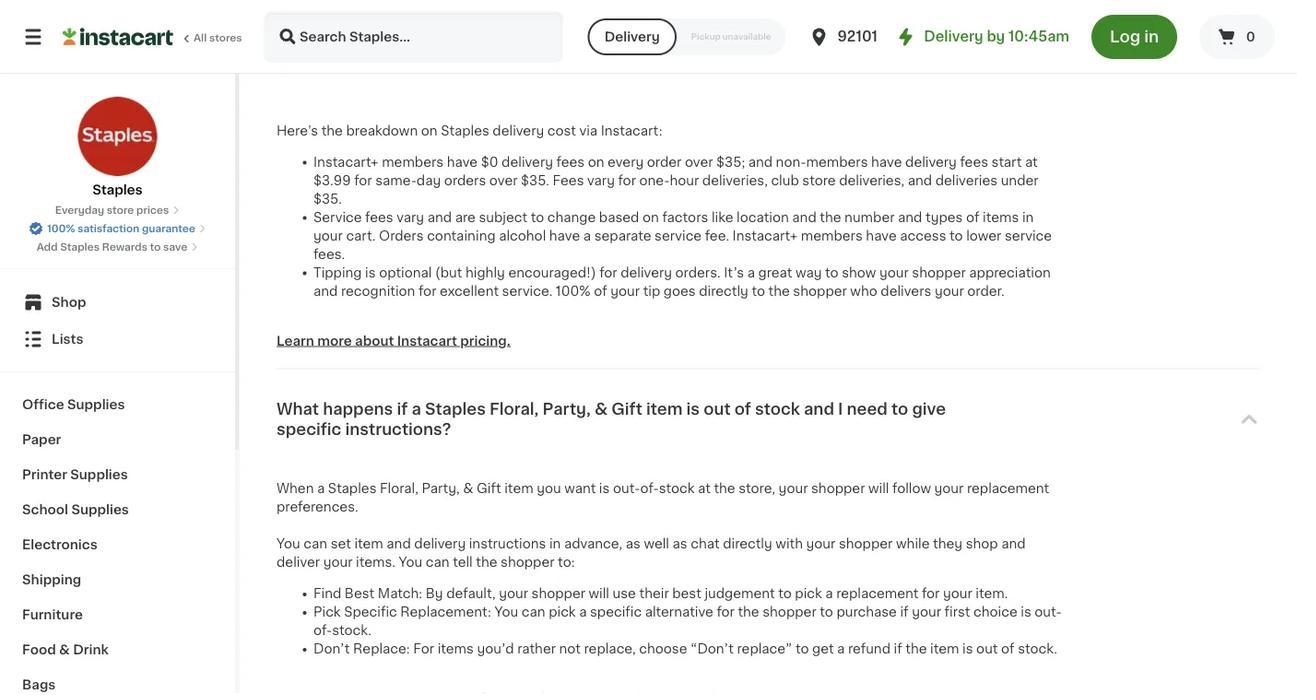Task type: describe. For each thing, give the bounding box(es) containing it.
staples inside 'dropdown button'
[[410, 54, 471, 69]]

best
[[345, 587, 374, 600]]

have down number
[[866, 229, 897, 242]]

get
[[812, 642, 834, 655]]

while
[[896, 537, 930, 550]]

learn more about instacart pricing. link
[[277, 334, 510, 347]]

a inside what happens if a staples floral, party, & gift item is out of stock and i need to give specific instructions?
[[412, 402, 421, 417]]

your left first
[[912, 605, 941, 618]]

default,
[[446, 587, 496, 600]]

0 horizontal spatial over
[[489, 174, 518, 187]]

your left order.
[[935, 284, 964, 297]]

for down the they
[[922, 587, 940, 600]]

2 service from the left
[[1005, 229, 1052, 242]]

the down great
[[768, 284, 790, 297]]

out inside what happens if a staples floral, party, & gift item is out of stock and i need to give specific instructions?
[[704, 402, 731, 417]]

office supplies link
[[11, 387, 224, 422]]

school
[[22, 503, 68, 516]]

and inside what happens if a staples floral, party, & gift item is out of stock and i need to give specific instructions?
[[804, 402, 834, 417]]

out- inside when a staples floral, party, & gift item you want is out-of-stock at the store, your shopper will follow your replacement preferences. you can set item and delivery instructions in advance, as well as chat directly with your shopper while they shop and deliver your items. you can tell the shopper to:
[[613, 482, 640, 495]]

refund
[[848, 642, 891, 655]]

instacart inside 'dropdown button'
[[570, 54, 643, 69]]

for down "separate"
[[599, 266, 617, 279]]

1 deliveries, from the left
[[702, 174, 768, 187]]

0 horizontal spatial fees
[[365, 210, 393, 223]]

don't
[[313, 642, 350, 655]]

furniture link
[[11, 597, 224, 632]]

staples link
[[77, 96, 158, 199]]

1 service from the left
[[655, 229, 702, 242]]

of left tip
[[594, 284, 607, 297]]

a right it's
[[747, 266, 755, 279]]

to right way
[[825, 266, 839, 279]]

advance,
[[564, 537, 622, 550]]

a inside when a staples floral, party, & gift item you want is out-of-stock at the store, your shopper will follow your replacement preferences. you can set item and delivery instructions in advance, as well as chat directly with your shopper while they shop and deliver your items. you can tell the shopper to:
[[317, 482, 325, 495]]

about
[[355, 334, 394, 347]]

the left number
[[820, 210, 841, 223]]

find
[[313, 587, 341, 600]]

and right "$35;"
[[748, 155, 773, 168]]

types
[[926, 210, 963, 223]]

deliveries
[[935, 174, 998, 187]]

are
[[455, 210, 476, 223]]

a up get
[[825, 587, 833, 600]]

shopper left while
[[839, 537, 893, 550]]

set
[[331, 537, 351, 550]]

fee.
[[705, 229, 729, 242]]

cart.
[[346, 229, 376, 242]]

Search field
[[266, 13, 562, 61]]

separate
[[594, 229, 651, 242]]

members down number
[[801, 229, 863, 242]]

more
[[317, 334, 352, 347]]

you'd
[[477, 642, 514, 655]]

prices
[[136, 205, 169, 215]]

out- inside the find best match: by default, your shopper will use their best judgement to pick a replacement for your item. pick specific replacement: you can pick a specific alternative for the shopper to purchase if your first choice is out- of-stock. don't replace: for items you'd rather not replace, choose "don't replace" to get a refund if the item is out of stock.
[[1035, 605, 1062, 618]]

in inside instacart+ members have $0 delivery fees on every order over $35; and non-members have delivery fees start at $3.99 for same-day orders over $35. fees vary for one-hour deliveries, club store deliveries, and deliveries under $35. service fees vary and are subject to change based on factors like location and the number and types of items in your cart. orders containing alcohol have a separate service fee. instacart+ members have access to lower service fees. tipping is optional (but highly encouraged!) for delivery orders. it's a great way to show your shopper appreciation and recognition for excellent service. 100% of your tip goes directly to the shopper who delivers your order.
[[1022, 210, 1034, 223]]

shipping
[[22, 573, 81, 586]]

fees.
[[313, 247, 345, 260]]

rewards
[[102, 242, 147, 252]]

what happens if a staples floral, party, & gift item is out of stock and i need to give specific instructions? button
[[277, 386, 1260, 453]]

the right 'tell'
[[476, 556, 497, 569]]

shop
[[52, 296, 86, 309]]

it's
[[724, 266, 744, 279]]

delivery right $0
[[502, 155, 553, 168]]

add staples rewards to save
[[37, 242, 187, 252]]

deliver
[[277, 556, 320, 569]]

add
[[37, 242, 58, 252]]

to down great
[[752, 284, 765, 297]]

your down set
[[323, 556, 353, 569]]

purchase
[[837, 605, 897, 618]]

when a staples floral, party, & gift item you want is out-of-stock at the store, your shopper will follow your replacement preferences. you can set item and delivery instructions in advance, as well as chat directly with your shopper while they shop and deliver your items. you can tell the shopper to:
[[277, 482, 1053, 569]]

1 horizontal spatial vary
[[587, 174, 615, 187]]

staples up $0
[[441, 124, 489, 137]]

shopper down instructions
[[501, 556, 555, 569]]

instacart logo image
[[63, 26, 173, 48]]

everyday store prices
[[55, 205, 169, 215]]

have down change on the left
[[549, 229, 580, 242]]

chat
[[691, 537, 720, 550]]

happens
[[323, 402, 393, 417]]

delivery inside 'dropdown button'
[[475, 54, 540, 69]]

and left are
[[427, 210, 452, 223]]

for down judgement
[[717, 605, 735, 618]]

your left tip
[[611, 284, 640, 297]]

and down tipping
[[313, 284, 338, 297]]

here's the breakdown on staples delivery cost via instacart:
[[277, 124, 662, 137]]

2 deliveries, from the left
[[839, 174, 905, 187]]

store inside instacart+ members have $0 delivery fees on every order over $35; and non-members have delivery fees start at $3.99 for same-day orders over $35. fees vary for one-hour deliveries, club store deliveries, and deliveries under $35. service fees vary and are subject to change based on factors like location and the number and types of items in your cart. orders containing alcohol have a separate service fee. instacart+ members have access to lower service fees. tipping is optional (but highly encouraged!) for delivery orders. it's a great way to show your shopper appreciation and recognition for excellent service. 100% of your tip goes directly to the shopper who delivers your order.
[[802, 174, 836, 187]]

specific inside what happens if a staples floral, party, & gift item is out of stock and i need to give specific instructions?
[[277, 422, 341, 437]]

at inside when a staples floral, party, & gift item you want is out-of-stock at the store, your shopper will follow your replacement preferences. you can set item and delivery instructions in advance, as well as chat directly with your shopper while they shop and deliver your items. you can tell the shopper to:
[[698, 482, 711, 495]]

with
[[776, 537, 803, 550]]

staples logo image
[[77, 96, 158, 177]]

0 horizontal spatial you
[[277, 537, 300, 550]]

to up get
[[820, 605, 833, 618]]

is inside when a staples floral, party, & gift item you want is out-of-stock at the store, your shopper will follow your replacement preferences. you can set item and delivery instructions in advance, as well as chat directly with your shopper while they shop and deliver your items. you can tell the shopper to:
[[599, 482, 610, 495]]

school supplies
[[22, 503, 129, 516]]

location
[[737, 210, 789, 223]]

access
[[900, 229, 946, 242]]

replace"
[[737, 642, 792, 655]]

office supplies
[[22, 398, 125, 411]]

service
[[313, 210, 362, 223]]

all
[[194, 33, 207, 43]]

shopper down the to:
[[531, 587, 585, 600]]

recognition
[[341, 284, 415, 297]]

appreciation
[[969, 266, 1051, 279]]

0 vertical spatial $35.
[[521, 174, 549, 187]]

items inside the find best match: by default, your shopper will use their best judgement to pick a replacement for your item. pick specific replacement: you can pick a specific alternative for the shopper to purchase if your first choice is out- of-stock. don't replace: for items you'd rather not replace, choose "don't replace" to get a refund if the item is out of stock.
[[438, 642, 474, 655]]

0 horizontal spatial $35.
[[313, 192, 342, 205]]

your right default,
[[499, 587, 528, 600]]

goes
[[664, 284, 696, 297]]

supplies for printer supplies
[[70, 468, 128, 481]]

0 horizontal spatial can
[[304, 537, 327, 550]]

gift inside what happens if a staples floral, party, & gift item is out of stock and i need to give specific instructions?
[[611, 402, 642, 417]]

your up delivers
[[879, 266, 909, 279]]

subject
[[479, 210, 527, 223]]

instructions?
[[345, 422, 451, 437]]

tip
[[643, 284, 660, 297]]

0 vertical spatial over
[[685, 155, 713, 168]]

will inside the find best match: by default, your shopper will use their best judgement to pick a replacement for your item. pick specific replacement: you can pick a specific alternative for the shopper to purchase if your first choice is out- of-stock. don't replace: for items you'd rather not replace, choose "don't replace" to get a refund if the item is out of stock.
[[589, 587, 609, 600]]

delivery up tip
[[621, 266, 672, 279]]

1 vertical spatial pick
[[549, 605, 576, 618]]

give
[[912, 402, 946, 417]]

have up orders
[[447, 155, 478, 168]]

bags
[[22, 679, 56, 691]]

1 vertical spatial instacart+
[[733, 229, 798, 242]]

shop
[[966, 537, 998, 550]]

your right with
[[806, 537, 836, 550]]

replacement inside when a staples floral, party, & gift item you want is out-of-stock at the store, your shopper will follow your replacement preferences. you can set item and delivery instructions in advance, as well as chat directly with your shopper while they shop and deliver your items. you can tell the shopper to:
[[967, 482, 1049, 495]]

100% satisfaction guarantee
[[47, 224, 195, 234]]

what
[[277, 402, 319, 417]]

shopper down way
[[793, 284, 847, 297]]

for down every
[[618, 174, 636, 187]]

supplies for school supplies
[[71, 503, 129, 516]]

excellent
[[440, 284, 499, 297]]

every
[[608, 155, 644, 168]]

members up day at top
[[382, 155, 444, 168]]

0 horizontal spatial on
[[421, 124, 438, 137]]

stock for of-
[[659, 482, 695, 495]]

100% inside button
[[47, 224, 75, 234]]

in inside "button"
[[1144, 29, 1159, 45]]

specific inside the find best match: by default, your shopper will use their best judgement to pick a replacement for your item. pick specific replacement: you can pick a specific alternative for the shopper to purchase if your first choice is out- of-stock. don't replace: for items you'd rather not replace, choose "don't replace" to get a refund if the item is out of stock.
[[590, 605, 642, 618]]

0 vertical spatial instacart+
[[313, 155, 379, 168]]

1 vertical spatial you
[[399, 556, 422, 569]]

staples up everyday store prices link
[[93, 183, 143, 196]]

0 horizontal spatial store
[[107, 205, 134, 215]]

1 horizontal spatial fees
[[556, 155, 585, 168]]

hour
[[670, 174, 699, 187]]

1 vertical spatial on
[[588, 155, 604, 168]]

delivers
[[881, 284, 931, 297]]

if inside what happens if a staples floral, party, & gift item is out of stock and i need to give specific instructions?
[[397, 402, 408, 417]]

to left get
[[796, 642, 809, 655]]

tipping
[[313, 266, 362, 279]]

their
[[639, 587, 669, 600]]

how much does staples delivery via instacart cost?
[[277, 54, 692, 69]]

i
[[838, 402, 843, 417]]

follow
[[892, 482, 931, 495]]

orders
[[444, 174, 486, 187]]

and up access
[[898, 210, 922, 223]]

pricing.
[[460, 334, 510, 347]]

shopper up replace"
[[763, 605, 817, 618]]

how
[[277, 54, 313, 69]]

of inside what happens if a staples floral, party, & gift item is out of stock and i need to give specific instructions?
[[734, 402, 751, 417]]

a right get
[[837, 642, 845, 655]]

who
[[850, 284, 877, 297]]

0 horizontal spatial instacart
[[397, 334, 457, 347]]

guarantee
[[142, 224, 195, 234]]

stores
[[209, 33, 242, 43]]

to right judgement
[[778, 587, 792, 600]]

staples inside what happens if a staples floral, party, & gift item is out of stock and i need to give specific instructions?
[[425, 402, 486, 417]]

order
[[647, 155, 682, 168]]

learn
[[277, 334, 314, 347]]

cost?
[[647, 54, 692, 69]]

well
[[644, 537, 669, 550]]

based
[[599, 210, 639, 223]]

for down the (but
[[419, 284, 436, 297]]

the down judgement
[[738, 605, 759, 618]]

to left save
[[150, 242, 161, 252]]

for right $3.99
[[354, 174, 372, 187]]

preferences.
[[277, 500, 358, 513]]

and up types
[[908, 174, 932, 187]]

same-
[[375, 174, 417, 187]]

staples right add
[[60, 242, 100, 252]]

delivery for delivery
[[604, 30, 660, 43]]

factors
[[662, 210, 708, 223]]

non-
[[776, 155, 806, 168]]

the right here's
[[321, 124, 343, 137]]

of up lower at the top of the page
[[966, 210, 980, 223]]

highly
[[465, 266, 505, 279]]

2 vertical spatial &
[[59, 643, 70, 656]]



Task type: vqa. For each thing, say whether or not it's contained in the screenshot.
PAINT
no



Task type: locate. For each thing, give the bounding box(es) containing it.
service
[[655, 229, 702, 242], [1005, 229, 1052, 242]]

2 horizontal spatial in
[[1144, 29, 1159, 45]]

staples up the preferences.
[[328, 482, 377, 495]]

1 vertical spatial directly
[[723, 537, 772, 550]]

for
[[354, 174, 372, 187], [618, 174, 636, 187], [599, 266, 617, 279], [419, 284, 436, 297], [922, 587, 940, 600], [717, 605, 735, 618]]

2 vertical spatial if
[[894, 642, 902, 655]]

1 horizontal spatial instacart+
[[733, 229, 798, 242]]

paper link
[[11, 422, 224, 457]]

service type group
[[588, 18, 786, 55]]

2 horizontal spatial can
[[522, 605, 545, 618]]

of- inside when a staples floral, party, & gift item you want is out-of-stock at the store, your shopper will follow your replacement preferences. you can set item and delivery instructions in advance, as well as chat directly with your shopper while they shop and deliver your items. you can tell the shopper to:
[[640, 482, 659, 495]]

0 vertical spatial directly
[[699, 284, 748, 297]]

delivery button
[[588, 18, 676, 55]]

a up instructions?
[[412, 402, 421, 417]]

directly inside instacart+ members have $0 delivery fees on every order over $35; and non-members have delivery fees start at $3.99 for same-day orders over $35. fees vary for one-hour deliveries, club store deliveries, and deliveries under $35. service fees vary and are subject to change based on factors like location and the number and types of items in your cart. orders containing alcohol have a separate service fee. instacart+ members have access to lower service fees. tipping is optional (but highly encouraged!) for delivery orders. it's a great way to show your shopper appreciation and recognition for excellent service. 100% of your tip goes directly to the shopper who delivers your order.
[[699, 284, 748, 297]]

$35. left fees
[[521, 174, 549, 187]]

0 horizontal spatial stock
[[659, 482, 695, 495]]

1 vertical spatial floral,
[[380, 482, 418, 495]]

0 vertical spatial at
[[1025, 155, 1038, 168]]

alternative
[[645, 605, 713, 618]]

& up instructions
[[463, 482, 473, 495]]

1 vertical spatial instacart
[[397, 334, 457, 347]]

stock inside what happens if a staples floral, party, & gift item is out of stock and i need to give specific instructions?
[[755, 402, 800, 417]]

0 vertical spatial out-
[[613, 482, 640, 495]]

replacement inside the find best match: by default, your shopper will use their best judgement to pick a replacement for your item. pick specific replacement: you can pick a specific alternative for the shopper to purchase if your first choice is out- of-stock. don't replace: for items you'd rather not replace, choose "don't replace" to get a refund if the item is out of stock.
[[836, 587, 919, 600]]

2 horizontal spatial on
[[643, 210, 659, 223]]

lists
[[52, 333, 83, 346]]

store up 100% satisfaction guarantee button
[[107, 205, 134, 215]]

0 vertical spatial via
[[544, 54, 567, 69]]

add staples rewards to save link
[[37, 240, 198, 254]]

1 vertical spatial specific
[[590, 605, 642, 618]]

match:
[[378, 587, 422, 600]]

will left use
[[589, 587, 609, 600]]

supplies down printer supplies link
[[71, 503, 129, 516]]

1 horizontal spatial of-
[[640, 482, 659, 495]]

of- inside the find best match: by default, your shopper will use their best judgement to pick a replacement for your item. pick specific replacement: you can pick a specific alternative for the shopper to purchase if your first choice is out- of-stock. don't replace: for items you'd rather not replace, choose "don't replace" to get a refund if the item is out of stock.
[[313, 624, 332, 637]]

tell
[[453, 556, 473, 569]]

to
[[531, 210, 544, 223], [950, 229, 963, 242], [150, 242, 161, 252], [825, 266, 839, 279], [752, 284, 765, 297], [892, 402, 908, 417], [778, 587, 792, 600], [820, 605, 833, 618], [796, 642, 809, 655]]

start
[[992, 155, 1022, 168]]

supplies up "school supplies" link
[[70, 468, 128, 481]]

vary up orders
[[397, 210, 424, 223]]

1 vertical spatial 100%
[[556, 284, 591, 297]]

0 horizontal spatial via
[[544, 54, 567, 69]]

1 as from the left
[[626, 537, 641, 550]]

1 vertical spatial party,
[[422, 482, 460, 495]]

specific
[[277, 422, 341, 437], [590, 605, 642, 618]]

encouraged!)
[[508, 266, 596, 279]]

satisfaction
[[78, 224, 139, 234]]

floral, inside what happens if a staples floral, party, & gift item is out of stock and i need to give specific instructions?
[[490, 402, 539, 417]]

out- right choice
[[1035, 605, 1062, 618]]

pick down with
[[795, 587, 822, 600]]

2 horizontal spatial you
[[495, 605, 518, 618]]

1 horizontal spatial floral,
[[490, 402, 539, 417]]

service up appreciation on the top
[[1005, 229, 1052, 242]]

shipping link
[[11, 562, 224, 597]]

1 vertical spatial store
[[107, 205, 134, 215]]

staples inside when a staples floral, party, & gift item you want is out-of-stock at the store, your shopper will follow your replacement preferences. you can set item and delivery instructions in advance, as well as chat directly with your shopper while they shop and deliver your items. you can tell the shopper to:
[[328, 482, 377, 495]]

much
[[317, 54, 363, 69]]

delivery up 'tell'
[[414, 537, 466, 550]]

0 horizontal spatial in
[[549, 537, 561, 550]]

1 vertical spatial will
[[589, 587, 609, 600]]

0 button
[[1199, 15, 1275, 59]]

1 horizontal spatial out-
[[1035, 605, 1062, 618]]

1 horizontal spatial out
[[976, 642, 998, 655]]

$0
[[481, 155, 498, 168]]

via right cost
[[579, 124, 598, 137]]

breakdown
[[346, 124, 418, 137]]

0 horizontal spatial replacement
[[836, 587, 919, 600]]

1 horizontal spatial stock
[[755, 402, 800, 417]]

shopper left the follow
[[811, 482, 865, 495]]

items inside instacart+ members have $0 delivery fees on every order over $35; and non-members have delivery fees start at $3.99 for same-day orders over $35. fees vary for one-hour deliveries, club store deliveries, and deliveries under $35. service fees vary and are subject to change based on factors like location and the number and types of items in your cart. orders containing alcohol have a separate service fee. instacart+ members have access to lower service fees. tipping is optional (but highly encouraged!) for delivery orders. it's a great way to show your shopper appreciation and recognition for excellent service. 100% of your tip goes directly to the shopper who delivers your order.
[[983, 210, 1019, 223]]

out-
[[613, 482, 640, 495], [1035, 605, 1062, 618]]

can up rather
[[522, 605, 545, 618]]

instacart+ up $3.99
[[313, 155, 379, 168]]

1 vertical spatial stock.
[[1018, 642, 1057, 655]]

stock for of
[[755, 402, 800, 417]]

0 horizontal spatial of-
[[313, 624, 332, 637]]

store,
[[739, 482, 775, 495]]

0 horizontal spatial vary
[[397, 210, 424, 223]]

0 horizontal spatial as
[[626, 537, 641, 550]]

as right well
[[673, 537, 687, 550]]

furniture
[[22, 608, 83, 621]]

fees up fees
[[556, 155, 585, 168]]

0 vertical spatial party,
[[543, 402, 591, 417]]

1 horizontal spatial at
[[1025, 155, 1038, 168]]

delivery
[[924, 30, 983, 43], [604, 30, 660, 43]]

1 horizontal spatial on
[[588, 155, 604, 168]]

1 vertical spatial of-
[[313, 624, 332, 637]]

1 horizontal spatial $35.
[[521, 174, 549, 187]]

can inside the find best match: by default, your shopper will use their best judgement to pick a replacement for your item. pick specific replacement: you can pick a specific alternative for the shopper to purchase if your first choice is out- of-stock. don't replace: for items you'd rather not replace, choose "don't replace" to get a refund if the item is out of stock.
[[522, 605, 545, 618]]

store down non-
[[802, 174, 836, 187]]

you inside the find best match: by default, your shopper will use their best judgement to pick a replacement for your item. pick specific replacement: you can pick a specific alternative for the shopper to purchase if your first choice is out- of-stock. don't replace: for items you'd rather not replace, choose "don't replace" to get a refund if the item is out of stock.
[[495, 605, 518, 618]]

directly inside when a staples floral, party, & gift item you want is out-of-stock at the store, your shopper will follow your replacement preferences. you can set item and delivery instructions in advance, as well as chat directly with your shopper while they shop and deliver your items. you can tell the shopper to:
[[723, 537, 772, 550]]

electronics
[[22, 538, 97, 551]]

will inside when a staples floral, party, & gift item you want is out-of-stock at the store, your shopper will follow your replacement preferences. you can set item and delivery instructions in advance, as well as chat directly with your shopper while they shop and deliver your items. you can tell the shopper to:
[[868, 482, 889, 495]]

0 horizontal spatial out-
[[613, 482, 640, 495]]

stock left i
[[755, 402, 800, 417]]

how much does staples delivery via instacart cost? button
[[277, 28, 1260, 95]]

directly left with
[[723, 537, 772, 550]]

printer
[[22, 468, 67, 481]]

vary down every
[[587, 174, 615, 187]]

1 horizontal spatial pick
[[795, 587, 822, 600]]

1 horizontal spatial party,
[[543, 402, 591, 417]]

club
[[771, 174, 799, 187]]

specific down what
[[277, 422, 341, 437]]

0 vertical spatial if
[[397, 402, 408, 417]]

as
[[626, 537, 641, 550], [673, 537, 687, 550]]

via up cost
[[544, 54, 567, 69]]

on
[[421, 124, 438, 137], [588, 155, 604, 168], [643, 210, 659, 223]]

delivery inside button
[[604, 30, 660, 43]]

out- right want
[[613, 482, 640, 495]]

by
[[426, 587, 443, 600]]

items up lower at the top of the page
[[983, 210, 1019, 223]]

stock up well
[[659, 482, 695, 495]]

in up the to:
[[549, 537, 561, 550]]

$35. down $3.99
[[313, 192, 342, 205]]

1 horizontal spatial via
[[579, 124, 598, 137]]

0 vertical spatial items
[[983, 210, 1019, 223]]

the right refund
[[906, 642, 927, 655]]

0 vertical spatial will
[[868, 482, 889, 495]]

floral, inside when a staples floral, party, & gift item you want is out-of-stock at the store, your shopper will follow your replacement preferences. you can set item and delivery instructions in advance, as well as chat directly with your shopper while they shop and deliver your items. you can tell the shopper to:
[[380, 482, 418, 495]]

0 horizontal spatial delivery
[[604, 30, 660, 43]]

delivery for delivery by 10:45am
[[924, 30, 983, 43]]

delivery by 10:45am
[[924, 30, 1069, 43]]

0 horizontal spatial items
[[438, 642, 474, 655]]

of
[[966, 210, 980, 223], [594, 284, 607, 297], [734, 402, 751, 417], [1001, 642, 1015, 655]]

2 vertical spatial you
[[495, 605, 518, 618]]

100% inside instacart+ members have $0 delivery fees on every order over $35; and non-members have delivery fees start at $3.99 for same-day orders over $35. fees vary for one-hour deliveries, club store deliveries, and deliveries under $35. service fees vary and are subject to change based on factors like location and the number and types of items in your cart. orders containing alcohol have a separate service fee. instacart+ members have access to lower service fees. tipping is optional (but highly encouraged!) for delivery orders. it's a great way to show your shopper appreciation and recognition for excellent service. 100% of your tip goes directly to the shopper who delivers your order.
[[556, 284, 591, 297]]

instructions
[[469, 537, 546, 550]]

bags link
[[11, 667, 224, 694]]

over down $0
[[489, 174, 518, 187]]

shopper up delivers
[[912, 266, 966, 279]]

1 vertical spatial in
[[1022, 210, 1034, 223]]

None search field
[[264, 11, 564, 63]]

replacement up purchase
[[836, 587, 919, 600]]

1 horizontal spatial can
[[426, 556, 449, 569]]

and right shop
[[1001, 537, 1026, 550]]

$3.99
[[313, 174, 351, 187]]

fees
[[556, 155, 585, 168], [960, 155, 988, 168], [365, 210, 393, 223]]

number
[[845, 210, 895, 223]]

0 vertical spatial pick
[[795, 587, 822, 600]]

a up not
[[579, 605, 587, 618]]

1 vertical spatial vary
[[397, 210, 424, 223]]

100% up add
[[47, 224, 75, 234]]

save
[[163, 242, 187, 252]]

items.
[[356, 556, 395, 569]]

can up "deliver"
[[304, 537, 327, 550]]

party, inside when a staples floral, party, & gift item you want is out-of-stock at the store, your shopper will follow your replacement preferences. you can set item and delivery instructions in advance, as well as chat directly with your shopper while they shop and deliver your items. you can tell the shopper to:
[[422, 482, 460, 495]]

& inside what happens if a staples floral, party, & gift item is out of stock and i need to give specific instructions?
[[595, 402, 608, 417]]

items right 'for'
[[438, 642, 474, 655]]

& inside when a staples floral, party, & gift item you want is out-of-stock at the store, your shopper will follow your replacement preferences. you can set item and delivery instructions in advance, as well as chat directly with your shopper while they shop and deliver your items. you can tell the shopper to:
[[463, 482, 473, 495]]

when
[[277, 482, 314, 495]]

delivery inside when a staples floral, party, & gift item you want is out-of-stock at the store, your shopper will follow your replacement preferences. you can set item and delivery instructions in advance, as well as chat directly with your shopper while they shop and deliver your items. you can tell the shopper to:
[[414, 537, 466, 550]]

can left 'tell'
[[426, 556, 449, 569]]

1 vertical spatial via
[[579, 124, 598, 137]]

in down under
[[1022, 210, 1034, 223]]

out inside the find best match: by default, your shopper will use their best judgement to pick a replacement for your item. pick specific replacement: you can pick a specific alternative for the shopper to purchase if your first choice is out- of-stock. don't replace: for items you'd rather not replace, choose "don't replace" to get a refund if the item is out of stock.
[[976, 642, 998, 655]]

want
[[564, 482, 596, 495]]

1 vertical spatial if
[[900, 605, 909, 618]]

great
[[758, 266, 792, 279]]

instacart left the cost?
[[570, 54, 643, 69]]

0 vertical spatial in
[[1144, 29, 1159, 45]]

1 horizontal spatial items
[[983, 210, 1019, 223]]

of- down pick
[[313, 624, 332, 637]]

food & drink link
[[11, 632, 224, 667]]

your up first
[[943, 587, 972, 600]]

to down types
[[950, 229, 963, 242]]

staples right does
[[410, 54, 471, 69]]

stock
[[755, 402, 800, 417], [659, 482, 695, 495]]

2 as from the left
[[673, 537, 687, 550]]

optional
[[379, 266, 432, 279]]

0 vertical spatial instacart
[[570, 54, 643, 69]]

party, down instructions?
[[422, 482, 460, 495]]

under
[[1001, 174, 1039, 187]]

stock inside when a staples floral, party, & gift item you want is out-of-stock at the store, your shopper will follow your replacement preferences. you can set item and delivery instructions in advance, as well as chat directly with your shopper while they shop and deliver your items. you can tell the shopper to:
[[659, 482, 695, 495]]

vary
[[587, 174, 615, 187], [397, 210, 424, 223]]

replacement up shop
[[967, 482, 1049, 495]]

2 horizontal spatial fees
[[960, 155, 988, 168]]

replace,
[[584, 642, 636, 655]]

1 vertical spatial at
[[698, 482, 711, 495]]

via inside how much does staples delivery via instacart cost? 'dropdown button'
[[544, 54, 567, 69]]

party, up want
[[543, 402, 591, 417]]

supplies for office supplies
[[67, 398, 125, 411]]

1 vertical spatial supplies
[[70, 468, 128, 481]]

delivery up $0
[[493, 124, 544, 137]]

floral, down pricing.
[[490, 402, 539, 417]]

directly down it's
[[699, 284, 748, 297]]

judgement
[[705, 587, 775, 600]]

of inside the find best match: by default, your shopper will use their best judgement to pick a replacement for your item. pick specific replacement: you can pick a specific alternative for the shopper to purchase if your first choice is out- of-stock. don't replace: for items you'd rather not replace, choose "don't replace" to get a refund if the item is out of stock.
[[1001, 642, 1015, 655]]

0 horizontal spatial party,
[[422, 482, 460, 495]]

best
[[672, 587, 701, 600]]

a down change on the left
[[583, 229, 591, 242]]

is inside what happens if a staples floral, party, & gift item is out of stock and i need to give specific instructions?
[[686, 402, 700, 417]]

deliveries, up number
[[839, 174, 905, 187]]

1 vertical spatial &
[[463, 482, 473, 495]]

choice
[[974, 605, 1017, 618]]

delivery up deliveries
[[905, 155, 957, 168]]

shop link
[[11, 284, 224, 321]]

and right location
[[792, 210, 817, 223]]

lower
[[966, 229, 1002, 242]]

1 horizontal spatial will
[[868, 482, 889, 495]]

log
[[1110, 29, 1140, 45]]

supplies up the paper link at the bottom of the page
[[67, 398, 125, 411]]

on left every
[[588, 155, 604, 168]]

1 vertical spatial can
[[426, 556, 449, 569]]

and up items.
[[387, 537, 411, 550]]

what happens if a staples floral, party, & gift item is out of stock and i need to give specific instructions?
[[277, 402, 946, 437]]

0 horizontal spatial gift
[[477, 482, 501, 495]]

party, inside what happens if a staples floral, party, & gift item is out of stock and i need to give specific instructions?
[[543, 402, 591, 417]]

0 horizontal spatial instacart+
[[313, 155, 379, 168]]

is inside instacart+ members have $0 delivery fees on every order over $35; and non-members have delivery fees start at $3.99 for same-day orders over $35. fees vary for one-hour deliveries, club store deliveries, and deliveries under $35. service fees vary and are subject to change based on factors like location and the number and types of items in your cart. orders containing alcohol have a separate service fee. instacart+ members have access to lower service fees. tipping is optional (but highly encouraged!) for delivery orders. it's a great way to show your shopper appreciation and recognition for excellent service. 100% of your tip goes directly to the shopper who delivers your order.
[[365, 266, 376, 279]]

out
[[704, 402, 731, 417], [976, 642, 998, 655]]

members up number
[[806, 155, 868, 168]]

1 vertical spatial replacement
[[836, 587, 919, 600]]

choose
[[639, 642, 687, 655]]

0 vertical spatial stock
[[755, 402, 800, 417]]

0 vertical spatial you
[[277, 537, 300, 550]]

item inside the find best match: by default, your shopper will use their best judgement to pick a replacement for your item. pick specific replacement: you can pick a specific alternative for the shopper to purchase if your first choice is out- of-stock. don't replace: for items you'd rather not replace, choose "don't replace" to get a refund if the item is out of stock.
[[930, 642, 959, 655]]

& right food
[[59, 643, 70, 656]]

rather
[[517, 642, 556, 655]]

1 vertical spatial items
[[438, 642, 474, 655]]

on right breakdown
[[421, 124, 438, 137]]

1 vertical spatial out
[[976, 642, 998, 655]]

1 horizontal spatial as
[[673, 537, 687, 550]]

your right store,
[[779, 482, 808, 495]]

can
[[304, 537, 327, 550], [426, 556, 449, 569], [522, 605, 545, 618]]

in inside when a staples floral, party, & gift item you want is out-of-stock at the store, your shopper will follow your replacement preferences. you can set item and delivery instructions in advance, as well as chat directly with your shopper while they shop and deliver your items. you can tell the shopper to:
[[549, 537, 561, 550]]

2 vertical spatial in
[[549, 537, 561, 550]]

item inside what happens if a staples floral, party, & gift item is out of stock and i need to give specific instructions?
[[646, 402, 683, 417]]

1 horizontal spatial store
[[802, 174, 836, 187]]

0 horizontal spatial service
[[655, 229, 702, 242]]

$35.
[[521, 174, 549, 187], [313, 192, 342, 205]]

in
[[1144, 29, 1159, 45], [1022, 210, 1034, 223], [549, 537, 561, 550]]

day
[[417, 174, 441, 187]]

to up alcohol
[[531, 210, 544, 223]]

specific
[[344, 605, 397, 618]]

your right the follow
[[934, 482, 964, 495]]

0 horizontal spatial pick
[[549, 605, 576, 618]]

0 vertical spatial floral,
[[490, 402, 539, 417]]

order.
[[967, 284, 1005, 297]]

to inside what happens if a staples floral, party, & gift item is out of stock and i need to give specific instructions?
[[892, 402, 908, 417]]

&
[[595, 402, 608, 417], [463, 482, 473, 495], [59, 643, 70, 656]]

instacart+ down location
[[733, 229, 798, 242]]

1 horizontal spatial in
[[1022, 210, 1034, 223]]

via
[[544, 54, 567, 69], [579, 124, 598, 137]]

if
[[397, 402, 408, 417], [900, 605, 909, 618], [894, 642, 902, 655]]

0 horizontal spatial specific
[[277, 422, 341, 437]]

1 vertical spatial stock
[[659, 482, 695, 495]]

if right refund
[[894, 642, 902, 655]]

0 vertical spatial stock.
[[332, 624, 371, 637]]

at inside instacart+ members have $0 delivery fees on every order over $35; and non-members have delivery fees start at $3.99 for same-day orders over $35. fees vary for one-hour deliveries, club store deliveries, and deliveries under $35. service fees vary and are subject to change based on factors like location and the number and types of items in your cart. orders containing alcohol have a separate service fee. instacart+ members have access to lower service fees. tipping is optional (but highly encouraged!) for delivery orders. it's a great way to show your shopper appreciation and recognition for excellent service. 100% of your tip goes directly to the shopper who delivers your order.
[[1025, 155, 1038, 168]]

alcohol
[[499, 229, 546, 242]]

on right based
[[643, 210, 659, 223]]

shopper
[[912, 266, 966, 279], [793, 284, 847, 297], [811, 482, 865, 495], [839, 537, 893, 550], [501, 556, 555, 569], [531, 587, 585, 600], [763, 605, 817, 618]]

2 vertical spatial on
[[643, 210, 659, 223]]

office
[[22, 398, 64, 411]]

instacart+ members have $0 delivery fees on every order over $35; and non-members have delivery fees start at $3.99 for same-day orders over $35. fees vary for one-hour deliveries, club store deliveries, and deliveries under $35. service fees vary and are subject to change based on factors like location and the number and types of items in your cart. orders containing alcohol have a separate service fee. instacart+ members have access to lower service fees. tipping is optional (but highly encouraged!) for delivery orders. it's a great way to show your shopper appreciation and recognition for excellent service. 100% of your tip goes directly to the shopper who delivers your order.
[[313, 155, 1055, 297]]

1 horizontal spatial delivery
[[924, 30, 983, 43]]

paper
[[22, 433, 61, 446]]

1 horizontal spatial stock.
[[1018, 642, 1057, 655]]

the left store,
[[714, 482, 735, 495]]

0 vertical spatial 100%
[[47, 224, 75, 234]]

deliveries, down "$35;"
[[702, 174, 768, 187]]

delivery up here's the breakdown on staples delivery cost via instacart:
[[475, 54, 540, 69]]

fees up cart.
[[365, 210, 393, 223]]

members
[[382, 155, 444, 168], [806, 155, 868, 168], [801, 229, 863, 242]]

have up number
[[871, 155, 902, 168]]

1 horizontal spatial 100%
[[556, 284, 591, 297]]

you up match:
[[399, 556, 422, 569]]

1 horizontal spatial deliveries,
[[839, 174, 905, 187]]

will
[[868, 482, 889, 495], [589, 587, 609, 600]]

pick
[[795, 587, 822, 600], [549, 605, 576, 618]]

0 vertical spatial can
[[304, 537, 327, 550]]

1 vertical spatial $35.
[[313, 192, 342, 205]]

your up fees.
[[313, 229, 343, 242]]

0 horizontal spatial stock.
[[332, 624, 371, 637]]

you up "deliver"
[[277, 537, 300, 550]]

1 vertical spatial gift
[[477, 482, 501, 495]]

printer supplies
[[22, 468, 128, 481]]

gift inside when a staples floral, party, & gift item you want is out-of-stock at the store, your shopper will follow your replacement preferences. you can set item and delivery instructions in advance, as well as chat directly with your shopper while they shop and deliver your items. you can tell the shopper to:
[[477, 482, 501, 495]]

and left i
[[804, 402, 834, 417]]

instacart
[[570, 54, 643, 69], [397, 334, 457, 347]]

0 vertical spatial vary
[[587, 174, 615, 187]]

100%
[[47, 224, 75, 234], [556, 284, 591, 297]]



